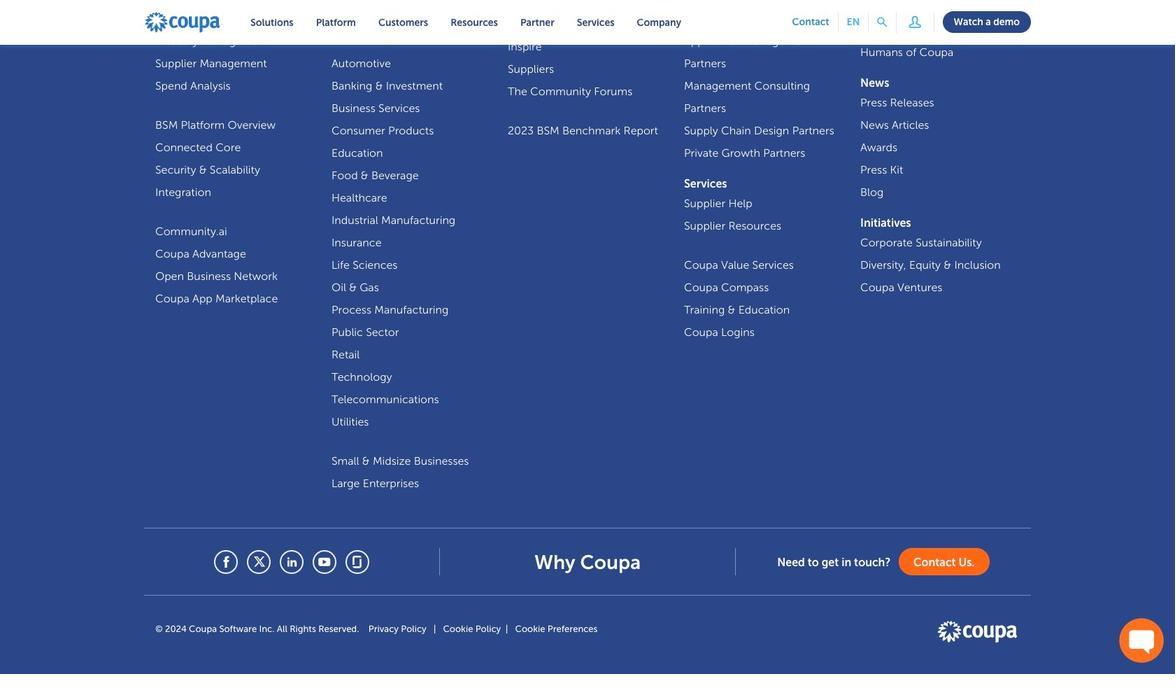 Task type: describe. For each thing, give the bounding box(es) containing it.
twitter image
[[249, 552, 270, 573]]

mag glass image
[[878, 17, 888, 27]]

facebook image
[[216, 552, 237, 573]]

home image
[[144, 11, 221, 34]]



Task type: locate. For each thing, give the bounding box(es) containing it.
glassdoor image
[[347, 552, 368, 573]]

linkedin image
[[281, 552, 302, 573]]

platform_user_centric image
[[906, 12, 926, 32]]

youtube image
[[314, 552, 335, 573]]



